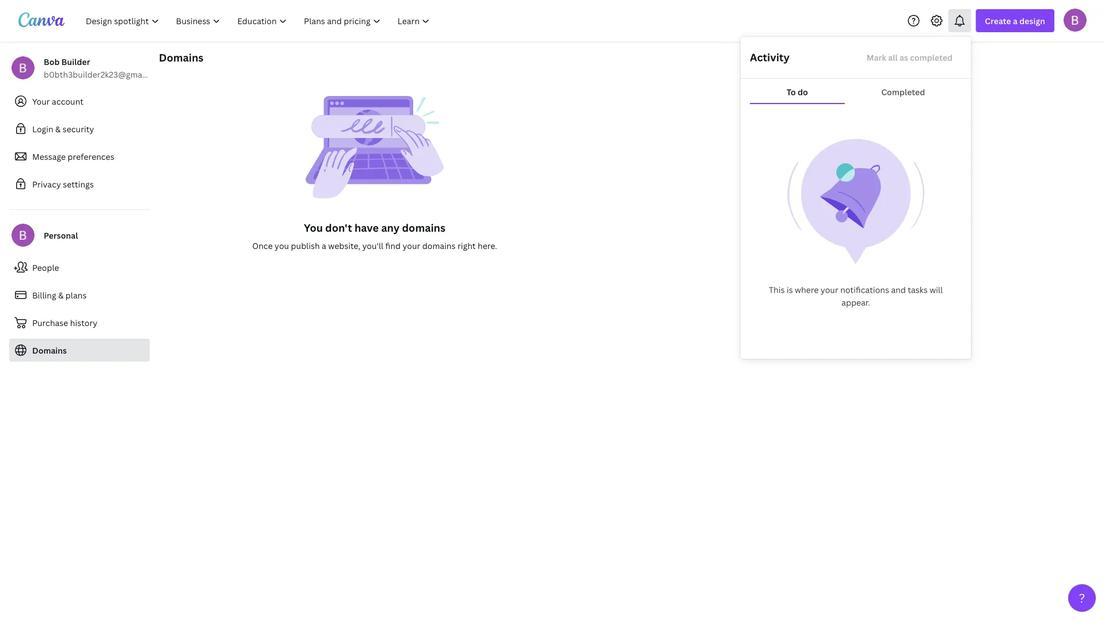 Task type: describe. For each thing, give the bounding box(es) containing it.
purchase history link
[[9, 312, 150, 335]]

& for billing
[[58, 290, 64, 301]]

privacy
[[32, 179, 61, 190]]

& for login
[[55, 124, 61, 134]]

login
[[32, 124, 53, 134]]

purchase history
[[32, 318, 97, 329]]

tasks
[[908, 285, 928, 296]]

plans
[[66, 290, 87, 301]]

privacy settings link
[[9, 173, 150, 196]]

you
[[304, 221, 323, 235]]

history
[[70, 318, 97, 329]]

design
[[1020, 15, 1046, 26]]

preferences
[[68, 151, 114, 162]]

privacy settings
[[32, 179, 94, 190]]

notifications
[[841, 285, 890, 296]]

your inside you don't have any domains once you publish a website, you'll find your domains right here.
[[403, 240, 421, 251]]

bob builder b0bth3builder2k23@gmail.com
[[44, 56, 166, 80]]

0 vertical spatial domains
[[402, 221, 446, 235]]

billing & plans link
[[9, 284, 150, 307]]

you don't have any domains once you publish a website, you'll find your domains right here.
[[252, 221, 497, 251]]

domains inside 'link'
[[32, 345, 67, 356]]

your account link
[[9, 90, 150, 113]]

don't
[[325, 221, 352, 235]]

mark
[[867, 52, 887, 63]]

publish
[[291, 240, 320, 251]]

to
[[787, 87, 796, 98]]

?
[[1079, 591, 1086, 607]]

purchase
[[32, 318, 68, 329]]

your
[[32, 96, 50, 107]]

b0bth3builder2k23@gmail.com
[[44, 69, 166, 80]]

login & security link
[[9, 117, 150, 141]]

account
[[52, 96, 84, 107]]

completed button
[[845, 81, 962, 103]]

completed
[[882, 87, 926, 98]]

website,
[[328, 240, 361, 251]]

a inside you don't have any domains once you publish a website, you'll find your domains right here.
[[322, 240, 326, 251]]

builder
[[62, 56, 90, 67]]

to do
[[787, 87, 808, 98]]

top level navigation element
[[78, 9, 440, 32]]

login & security
[[32, 124, 94, 134]]

a picture of a bell ringing. image
[[787, 139, 925, 265]]

create
[[985, 15, 1012, 26]]



Task type: vqa. For each thing, say whether or not it's contained in the screenshot.
the "your" to the right
yes



Task type: locate. For each thing, give the bounding box(es) containing it.
1 vertical spatial domains
[[423, 240, 456, 251]]

1 horizontal spatial domains
[[159, 50, 204, 64]]

create a design button
[[976, 9, 1055, 32]]

1 horizontal spatial your
[[821, 285, 839, 296]]

personal
[[44, 230, 78, 241]]

is
[[787, 285, 793, 296]]

0 vertical spatial domains
[[159, 50, 204, 64]]

you'll
[[363, 240, 384, 251]]

a right the publish in the top of the page
[[322, 240, 326, 251]]

0 horizontal spatial domains
[[32, 345, 67, 356]]

appear.
[[842, 297, 871, 308]]

billing
[[32, 290, 56, 301]]

message preferences link
[[9, 145, 150, 168]]

0 horizontal spatial your
[[403, 240, 421, 251]]

? button
[[1069, 585, 1096, 613]]

your
[[403, 240, 421, 251], [821, 285, 839, 296]]

as
[[900, 52, 909, 63]]

completed
[[910, 52, 953, 63]]

& right login
[[55, 124, 61, 134]]

0 vertical spatial &
[[55, 124, 61, 134]]

right
[[458, 240, 476, 251]]

domains right any
[[402, 221, 446, 235]]

do
[[798, 87, 808, 98]]

security
[[63, 124, 94, 134]]

your right the where
[[821, 285, 839, 296]]

1 vertical spatial a
[[322, 240, 326, 251]]

& left the plans
[[58, 290, 64, 301]]

bob builder image
[[1064, 8, 1087, 32]]

a inside dropdown button
[[1014, 15, 1018, 26]]

domains link
[[9, 339, 150, 362]]

billing & plans
[[32, 290, 87, 301]]

this
[[769, 285, 785, 296]]

will
[[930, 285, 943, 296]]

1 vertical spatial &
[[58, 290, 64, 301]]

activity
[[750, 50, 790, 64]]

here.
[[478, 240, 497, 251]]

message preferences
[[32, 151, 114, 162]]

0 vertical spatial a
[[1014, 15, 1018, 26]]

1 vertical spatial your
[[821, 285, 839, 296]]

and
[[892, 285, 906, 296]]

your right find
[[403, 240, 421, 251]]

find
[[386, 240, 401, 251]]

have
[[355, 221, 379, 235]]

create a design
[[985, 15, 1046, 26]]

people
[[32, 262, 59, 273]]

0 horizontal spatial a
[[322, 240, 326, 251]]

where
[[795, 285, 819, 296]]

your account
[[32, 96, 84, 107]]

once
[[252, 240, 273, 251]]

any
[[381, 221, 400, 235]]

people link
[[9, 256, 150, 279]]

a left design
[[1014, 15, 1018, 26]]

all
[[889, 52, 898, 63]]

this is where your notifications and tasks will appear.
[[769, 285, 943, 308]]

mark all as completed
[[867, 52, 953, 63]]

mark all as completed button
[[858, 46, 962, 69]]

domains left right
[[423, 240, 456, 251]]

to do button
[[750, 81, 845, 103]]

1 horizontal spatial a
[[1014, 15, 1018, 26]]

0 vertical spatial your
[[403, 240, 421, 251]]

1 vertical spatial domains
[[32, 345, 67, 356]]

domains
[[402, 221, 446, 235], [423, 240, 456, 251]]

bob
[[44, 56, 60, 67]]

your inside 'this is where your notifications and tasks will appear.'
[[821, 285, 839, 296]]

settings
[[63, 179, 94, 190]]

message
[[32, 151, 66, 162]]

domains
[[159, 50, 204, 64], [32, 345, 67, 356]]

you
[[275, 240, 289, 251]]

a
[[1014, 15, 1018, 26], [322, 240, 326, 251]]

&
[[55, 124, 61, 134], [58, 290, 64, 301]]



